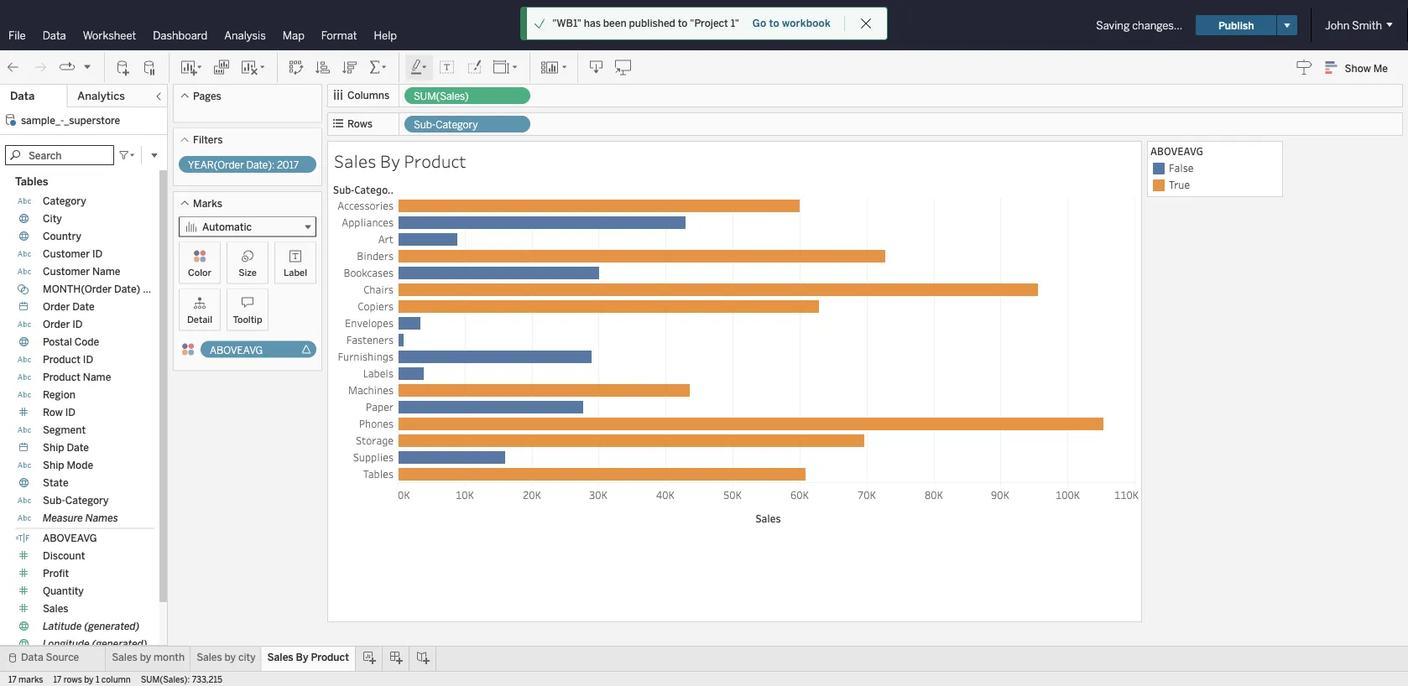Task type: describe. For each thing, give the bounding box(es) containing it.
show mark labels image
[[439, 59, 456, 76]]

_superstore
[[64, 114, 120, 126]]

column
[[101, 675, 131, 685]]

2 horizontal spatial aboveavg
[[1151, 144, 1204, 158]]

sum(sales)
[[414, 90, 469, 102]]

replay animation image
[[82, 61, 92, 72]]

saving
[[1097, 18, 1130, 32]]

month
[[154, 652, 185, 664]]

product down the sum(sales)
[[404, 149, 467, 173]]

month(order date) set
[[43, 283, 159, 296]]

Fasteners, Sub-Category. Press Space to toggle selection. Press Escape to go back to the left margin. Use arrow keys to navigate headers text field
[[331, 332, 398, 348]]

Storage, Sub-Category. Press Space to toggle selection. Press Escape to go back to the left margin. Use arrow keys to navigate headers text field
[[331, 432, 398, 449]]

file
[[8, 29, 26, 42]]

detail
[[187, 314, 212, 325]]

latitude
[[43, 621, 82, 633]]

quantity
[[43, 586, 84, 598]]

"wb1"
[[553, 17, 582, 29]]

tables
[[15, 175, 48, 188]]

ship for ship mode
[[43, 460, 64, 472]]

segment
[[43, 424, 86, 437]]

longitude
[[43, 638, 90, 651]]

automatic button
[[179, 217, 316, 237]]

product down postal
[[43, 354, 81, 366]]

name for product name
[[83, 371, 111, 384]]

show
[[1345, 62, 1372, 74]]

set
[[143, 283, 159, 296]]

17 for 17 marks
[[8, 675, 17, 685]]

date for ship date
[[67, 442, 89, 454]]

rows
[[64, 675, 82, 685]]

date):
[[246, 159, 275, 171]]

row
[[43, 407, 63, 419]]

data source
[[21, 652, 79, 664]]

help
[[374, 29, 397, 42]]

measure names
[[43, 513, 118, 525]]

17 marks
[[8, 675, 43, 685]]

draft
[[685, 19, 708, 31]]

ship mode
[[43, 460, 93, 472]]

id for customer id
[[92, 248, 103, 260]]

order for order date
[[43, 301, 70, 313]]

marks
[[19, 675, 43, 685]]

longitude (generated)
[[43, 638, 147, 651]]

filters
[[193, 134, 223, 146]]

2 vertical spatial category
[[65, 495, 109, 507]]

profit
[[43, 568, 69, 580]]

publish button
[[1197, 15, 1277, 35]]

customer id
[[43, 248, 103, 260]]

clear sheet image
[[240, 59, 267, 76]]

format
[[321, 29, 357, 42]]

code
[[74, 336, 99, 348]]

discount
[[43, 550, 85, 562]]

source
[[46, 652, 79, 664]]

product id
[[43, 354, 93, 366]]

dashboard
[[153, 29, 208, 42]]

0 vertical spatial category
[[436, 119, 478, 131]]

true option
[[1151, 177, 1280, 194]]

has
[[584, 17, 601, 29]]

"project
[[690, 17, 729, 29]]

new data source image
[[115, 59, 132, 76]]

17 for 17 rows by 1 column
[[53, 675, 61, 685]]

label
[[284, 267, 307, 278]]

names
[[85, 513, 118, 525]]

latitude (generated)
[[43, 621, 140, 633]]

1
[[96, 675, 99, 685]]

to inside go to workbook link
[[769, 17, 780, 29]]

sum(sales):
[[141, 675, 190, 685]]

Binders, Sub-Category. Press Space to toggle selection. Press Escape to go back to the left margin. Use arrow keys to navigate headers text field
[[331, 248, 398, 264]]

marks
[[193, 197, 222, 209]]

Envelopes, Sub-Category. Press Space to toggle selection. Press Escape to go back to the left margin. Use arrow keys to navigate headers text field
[[331, 315, 398, 332]]

john
[[1326, 18, 1350, 32]]

row id
[[43, 407, 76, 419]]

new worksheet image
[[180, 59, 203, 76]]

sorted descending by sum of sales within sub-category image
[[342, 59, 358, 76]]

Furnishings, Sub-Category. Press Space to toggle selection. Press Escape to go back to the left margin. Use arrow keys to navigate headers text field
[[331, 348, 398, 365]]

2017
[[277, 159, 299, 171]]

product name
[[43, 371, 111, 384]]

false
[[1169, 161, 1194, 175]]

17 rows by 1 column
[[53, 675, 131, 685]]

measure
[[43, 513, 83, 525]]

0 vertical spatial by
[[380, 149, 400, 173]]

1 vertical spatial sales by product
[[267, 652, 349, 664]]

0 horizontal spatial sub-
[[43, 495, 65, 507]]

1 vertical spatial sub-category
[[43, 495, 109, 507]]

go to workbook
[[753, 17, 831, 29]]

1 vertical spatial category
[[43, 195, 86, 207]]

1 vertical spatial aboveavg
[[210, 344, 263, 356]]

1"
[[731, 17, 739, 29]]

0 vertical spatial data
[[43, 29, 66, 42]]

map
[[283, 29, 305, 42]]

wb1
[[723, 17, 751, 33]]

replay animation image
[[59, 59, 76, 76]]

sales up latitude
[[43, 603, 68, 615]]

success image
[[534, 18, 546, 29]]

Machines, Sub-Category. Press Space to toggle selection. Press Escape to go back to the left margin. Use arrow keys to navigate headers text field
[[331, 382, 398, 399]]

Phones, Sub-Category. Press Space to toggle selection. Press Escape to go back to the left margin. Use arrow keys to navigate headers text field
[[331, 416, 398, 432]]

Chairs, Sub-Category. Press Space to toggle selection. Press Escape to go back to the left margin. Use arrow keys to navigate headers text field
[[331, 281, 398, 298]]

columns
[[348, 89, 390, 102]]

Search text field
[[5, 145, 114, 165]]

country
[[43, 230, 81, 243]]

sales by month
[[112, 652, 185, 664]]

published
[[629, 17, 676, 29]]

ship for ship date
[[43, 442, 64, 454]]

Copiers, Sub-Category. Press Space to toggle selection. Press Escape to go back to the left margin. Use arrow keys to navigate headers text field
[[331, 298, 398, 315]]

Accessories, Sub-Category. Press Space to toggle selection. Press Escape to go back to the left margin. Use arrow keys to navigate headers text field
[[331, 197, 398, 214]]

sales up column
[[112, 652, 137, 664]]

city
[[43, 213, 62, 225]]



Task type: locate. For each thing, give the bounding box(es) containing it.
id right row
[[65, 407, 76, 419]]

year(order date): 2017
[[188, 159, 299, 171]]

name down product id
[[83, 371, 111, 384]]

ship up the state
[[43, 460, 64, 472]]

changes...
[[1133, 18, 1183, 32]]

publish
[[1219, 19, 1255, 31]]

id for product id
[[83, 354, 93, 366]]

customer down country
[[43, 248, 90, 260]]

0 vertical spatial sales by product
[[334, 149, 467, 173]]

2 ship from the top
[[43, 460, 64, 472]]

1 vertical spatial date
[[67, 442, 89, 454]]

to right go
[[769, 17, 780, 29]]

postal
[[43, 336, 72, 348]]

product right city
[[311, 652, 349, 664]]

sales by city
[[197, 652, 256, 664]]

customer for customer name
[[43, 266, 90, 278]]

1 horizontal spatial by
[[380, 149, 400, 173]]

0 vertical spatial sub-
[[414, 119, 436, 131]]

product up the region
[[43, 371, 81, 384]]

2 vertical spatial data
[[21, 652, 43, 664]]

category up 'measure names'
[[65, 495, 109, 507]]

2 17 from the left
[[53, 675, 61, 685]]

0 horizontal spatial 17
[[8, 675, 17, 685]]

tooltip
[[233, 314, 262, 325]]

1 horizontal spatial sub-category
[[414, 119, 478, 131]]

2 to from the left
[[769, 17, 780, 29]]

redo image
[[32, 59, 49, 76]]

by left month
[[140, 652, 151, 664]]

category up city
[[43, 195, 86, 207]]

workbook
[[782, 17, 831, 29]]

download image
[[589, 59, 605, 76]]

Supplies, Sub-Category. Press Space to toggle selection. Press Escape to go back to the left margin. Use arrow keys to navigate headers text field
[[331, 449, 398, 466]]

date)
[[114, 283, 140, 296]]

Labels, Sub-Category. Press Space to toggle selection. Press Escape to go back to the left margin. Use arrow keys to navigate headers text field
[[331, 365, 398, 382]]

name
[[92, 266, 120, 278], [83, 371, 111, 384]]

sub- down the state
[[43, 495, 65, 507]]

1 vertical spatial ship
[[43, 460, 64, 472]]

data guide image
[[1297, 59, 1314, 76]]

ship date
[[43, 442, 89, 454]]

(generated) up longitude (generated)
[[84, 621, 140, 633]]

0 horizontal spatial aboveavg
[[43, 533, 97, 545]]

0 vertical spatial ship
[[43, 442, 64, 454]]

1 vertical spatial name
[[83, 371, 111, 384]]

by up accessories, sub-category. press space to toggle selection. press escape to go back to the left margin. use arrow keys to navigate headers text field
[[380, 149, 400, 173]]

sales by product
[[334, 149, 467, 173], [267, 652, 349, 664]]

smith
[[1353, 18, 1383, 32]]

"wb1" has been published to "project 1"
[[553, 17, 739, 29]]

to
[[678, 17, 688, 29], [769, 17, 780, 29]]

sales by product down "rows"
[[334, 149, 467, 173]]

date for order date
[[72, 301, 95, 313]]

region
[[43, 389, 75, 401]]

show me button
[[1319, 55, 1404, 81]]

data
[[43, 29, 66, 42], [10, 89, 35, 103], [21, 652, 43, 664]]

1 customer from the top
[[43, 248, 90, 260]]

pages
[[193, 90, 221, 102]]

true
[[1169, 178, 1191, 192]]

1 horizontal spatial by
[[140, 652, 151, 664]]

product
[[404, 149, 467, 173], [43, 354, 81, 366], [43, 371, 81, 384], [311, 652, 349, 664]]

0 vertical spatial aboveavg
[[1151, 144, 1204, 158]]

(generated) for longitude (generated)
[[92, 638, 147, 651]]

sub-category
[[414, 119, 478, 131], [43, 495, 109, 507]]

0 horizontal spatial to
[[678, 17, 688, 29]]

order id
[[43, 319, 83, 331]]

0 vertical spatial name
[[92, 266, 120, 278]]

733,215
[[192, 675, 222, 685]]

sub-
[[414, 119, 436, 131], [43, 495, 65, 507]]

state
[[43, 477, 69, 489]]

show/hide cards image
[[541, 59, 568, 76]]

to inside "wb1" has been published to "project 1" alert
[[678, 17, 688, 29]]

data up marks
[[21, 652, 43, 664]]

sub-category up 'measure names'
[[43, 495, 109, 507]]

0 horizontal spatial by
[[296, 652, 308, 664]]

color
[[188, 267, 212, 278]]

Paper, Sub-Category. Press Space to toggle selection. Press Escape to go back to the left margin. Use arrow keys to navigate headers text field
[[331, 399, 398, 416]]

pause auto updates image
[[142, 59, 159, 76]]

aboveavg up discount
[[43, 533, 97, 545]]

0 horizontal spatial by
[[84, 675, 94, 685]]

Tables, Sub-Category. Press Space to toggle selection. Press Escape to go back to the left margin. Use arrow keys to navigate headers text field
[[331, 466, 398, 483]]

1 vertical spatial data
[[10, 89, 35, 103]]

id for row id
[[65, 407, 76, 419]]

saving changes...
[[1097, 18, 1183, 32]]

postal code
[[43, 336, 99, 348]]

0 vertical spatial (generated)
[[84, 621, 140, 633]]

sample_-
[[21, 114, 64, 126]]

to left "project
[[678, 17, 688, 29]]

1 horizontal spatial aboveavg
[[210, 344, 263, 356]]

sorted ascending by sum of sales within sub-category image
[[315, 59, 332, 76]]

1 17 from the left
[[8, 675, 17, 685]]

data down undo icon
[[10, 89, 35, 103]]

false option
[[1151, 160, 1280, 177]]

0 vertical spatial date
[[72, 301, 95, 313]]

duplicate image
[[213, 59, 230, 76]]

data up replay animation icon at top
[[43, 29, 66, 42]]

mode
[[67, 460, 93, 472]]

1 vertical spatial customer
[[43, 266, 90, 278]]

1 vertical spatial by
[[296, 652, 308, 664]]

totals image
[[369, 59, 389, 76]]

order date
[[43, 301, 95, 313]]

sales right city
[[267, 652, 293, 664]]

(generated)
[[84, 621, 140, 633], [92, 638, 147, 651]]

sub- down the sum(sales)
[[414, 119, 436, 131]]

0 vertical spatial customer
[[43, 248, 90, 260]]

worksheet
[[83, 29, 136, 42]]

0 vertical spatial order
[[43, 301, 70, 313]]

1 vertical spatial sub-
[[43, 495, 65, 507]]

undo image
[[5, 59, 22, 76]]

month(order
[[43, 283, 112, 296]]

"wb1" has been published to "project 1" alert
[[553, 16, 739, 31]]

Art, Sub-Category. Press Space to toggle selection. Press Escape to go back to the left margin. Use arrow keys to navigate headers text field
[[331, 231, 398, 248]]

john smith
[[1326, 18, 1383, 32]]

1 horizontal spatial sub-
[[414, 119, 436, 131]]

1 order from the top
[[43, 301, 70, 313]]

customer down customer id
[[43, 266, 90, 278]]

order for order id
[[43, 319, 70, 331]]

open and edit this workbook in tableau desktop image
[[615, 59, 632, 76]]

automatic
[[202, 221, 252, 233]]

by for city
[[225, 652, 236, 664]]

sample_-_superstore
[[21, 114, 120, 126]]

by
[[380, 149, 400, 173], [296, 652, 308, 664]]

aboveavg
[[1151, 144, 1204, 158], [210, 344, 263, 356], [43, 533, 97, 545]]

Appliances, Sub-Category. Press Space to toggle selection. Press Escape to go back to the left margin. Use arrow keys to navigate headers text field
[[331, 214, 398, 231]]

me
[[1374, 62, 1389, 74]]

2 vertical spatial aboveavg
[[43, 533, 97, 545]]

name for customer name
[[92, 266, 120, 278]]

(generated) for latitude (generated)
[[84, 621, 140, 633]]

id
[[92, 248, 103, 260], [72, 319, 83, 331], [83, 354, 93, 366], [65, 407, 76, 419]]

analytics
[[78, 89, 125, 103]]

sales by product right city
[[267, 652, 349, 664]]

null color image
[[181, 343, 195, 356]]

analysis
[[224, 29, 266, 42]]

Bookcases, Sub-Category. Press Space to toggle selection. Press Escape to go back to the left margin. Use arrow keys to navigate headers text field
[[331, 264, 398, 281]]

id for order id
[[72, 319, 83, 331]]

rows
[[348, 118, 373, 130]]

sales
[[334, 149, 376, 173], [43, 603, 68, 615], [112, 652, 137, 664], [197, 652, 222, 664], [267, 652, 293, 664]]

customer for customer id
[[43, 248, 90, 260]]

aboveavg up false
[[1151, 144, 1204, 158]]

17
[[8, 675, 17, 685], [53, 675, 61, 685]]

id up 'postal code'
[[72, 319, 83, 331]]

1 to from the left
[[678, 17, 688, 29]]

0 horizontal spatial sub-category
[[43, 495, 109, 507]]

sales up 733,215
[[197, 652, 222, 664]]

2 horizontal spatial by
[[225, 652, 236, 664]]

order up postal
[[43, 319, 70, 331]]

by left city
[[225, 652, 236, 664]]

sum(sales): 733,215
[[141, 675, 222, 685]]

year(order
[[188, 159, 244, 171]]

category
[[436, 119, 478, 131], [43, 195, 86, 207], [65, 495, 109, 507]]

highlight image
[[410, 59, 429, 76]]

sub-category down the sum(sales)
[[414, 119, 478, 131]]

2 customer from the top
[[43, 266, 90, 278]]

1 horizontal spatial 17
[[53, 675, 61, 685]]

id up customer name
[[92, 248, 103, 260]]

by right city
[[296, 652, 308, 664]]

by
[[140, 652, 151, 664], [225, 652, 236, 664], [84, 675, 94, 685]]

been
[[603, 17, 627, 29]]

sales down "rows"
[[334, 149, 376, 173]]

0 vertical spatial sub-category
[[414, 119, 478, 131]]

17 left marks
[[8, 675, 17, 685]]

aboveavg down the tooltip
[[210, 344, 263, 356]]

ship
[[43, 442, 64, 454], [43, 460, 64, 472]]

marks. press enter to open the view data window.. use arrow keys to navigate data visualization elements. image
[[398, 197, 1139, 484]]

customer name
[[43, 266, 120, 278]]

name up month(order date) set
[[92, 266, 120, 278]]

1 vertical spatial order
[[43, 319, 70, 331]]

(generated) up sales by month
[[92, 638, 147, 651]]

go to workbook link
[[752, 16, 832, 30]]

category down the sum(sales)
[[436, 119, 478, 131]]

1 vertical spatial (generated)
[[92, 638, 147, 651]]

collapse image
[[154, 92, 164, 102]]

format workbook image
[[466, 59, 483, 76]]

1 ship from the top
[[43, 442, 64, 454]]

by for month
[[140, 652, 151, 664]]

fit image
[[493, 59, 520, 76]]

swap rows and columns image
[[288, 59, 305, 76]]

order up order id on the left of page
[[43, 301, 70, 313]]

ship down segment
[[43, 442, 64, 454]]

2 order from the top
[[43, 319, 70, 331]]

17 left rows
[[53, 675, 61, 685]]

by left 1
[[84, 675, 94, 685]]

1 horizontal spatial to
[[769, 17, 780, 29]]

date down month(order
[[72, 301, 95, 313]]

go
[[753, 17, 767, 29]]

id down code
[[83, 354, 93, 366]]

show me
[[1345, 62, 1389, 74]]

date up mode at the left bottom of the page
[[67, 442, 89, 454]]

city
[[238, 652, 256, 664]]

size
[[239, 267, 257, 278]]



Task type: vqa. For each thing, say whether or not it's contained in the screenshot.
'Tourism Outbound'
no



